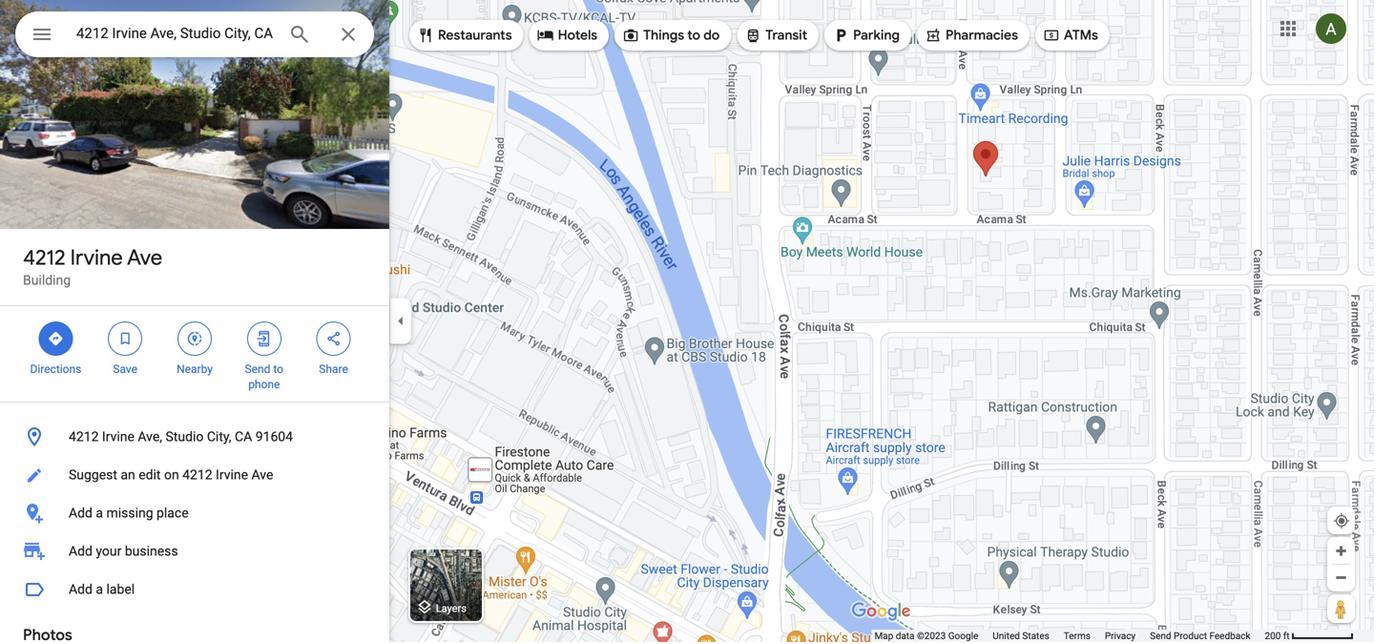 Task type: vqa. For each thing, say whether or not it's contained in the screenshot.


Task type: locate. For each thing, give the bounding box(es) containing it.
0 horizontal spatial ave
[[127, 244, 162, 271]]

1 horizontal spatial send
[[1150, 630, 1171, 642]]

1 vertical spatial add
[[69, 543, 92, 559]]

business
[[125, 543, 178, 559]]

irvine down the ca
[[216, 467, 248, 483]]

google maps element
[[0, 0, 1374, 642]]

0 vertical spatial ave
[[127, 244, 162, 271]]


[[1043, 25, 1060, 46]]

united states
[[993, 630, 1050, 642]]

map
[[875, 630, 893, 642]]

zoom out image
[[1334, 571, 1348, 585]]

hotels
[[558, 27, 598, 44]]

a left label
[[96, 582, 103, 597]]

to inside  things to do
[[687, 27, 700, 44]]


[[47, 328, 64, 349]]

ft
[[1283, 630, 1290, 642]]

1 add from the top
[[69, 505, 92, 521]]

footer
[[875, 630, 1265, 642]]

1 a from the top
[[96, 505, 103, 521]]

add for add your business
[[69, 543, 92, 559]]

add down the suggest
[[69, 505, 92, 521]]

a for label
[[96, 582, 103, 597]]

add left label
[[69, 582, 92, 597]]

to up phone
[[273, 363, 283, 376]]

1 vertical spatial ave
[[251, 467, 273, 483]]

suggest an edit on 4212 irvine ave button
[[0, 456, 389, 494]]

data
[[896, 630, 915, 642]]

2 vertical spatial 4212
[[182, 467, 212, 483]]

add
[[69, 505, 92, 521], [69, 543, 92, 559], [69, 582, 92, 597]]

irvine inside 4212 irvine ave building
[[70, 244, 123, 271]]

send up phone
[[245, 363, 270, 376]]

add a label
[[69, 582, 135, 597]]

states
[[1022, 630, 1050, 642]]

send product feedback button
[[1150, 630, 1251, 642]]

label
[[106, 582, 135, 597]]

ave up 
[[127, 244, 162, 271]]

ave
[[127, 244, 162, 271], [251, 467, 273, 483]]

send
[[245, 363, 270, 376], [1150, 630, 1171, 642]]

send inside send to phone
[[245, 363, 270, 376]]

privacy button
[[1105, 630, 1136, 642]]

0 vertical spatial 4212
[[23, 244, 65, 271]]

send for send product feedback
[[1150, 630, 1171, 642]]

missing
[[106, 505, 153, 521]]


[[622, 25, 640, 46]]

suggest an edit on 4212 irvine ave
[[69, 467, 273, 483]]

91604
[[255, 429, 293, 445]]

a for missing
[[96, 505, 103, 521]]

2 horizontal spatial 4212
[[182, 467, 212, 483]]

google
[[948, 630, 978, 642]]

 atms
[[1043, 25, 1098, 46]]

4212 inside "4212 irvine ave, studio city, ca 91604" button
[[69, 429, 99, 445]]

4212 inside 4212 irvine ave building
[[23, 244, 65, 271]]

3 add from the top
[[69, 582, 92, 597]]

footer containing map data ©2023 google
[[875, 630, 1265, 642]]

atms
[[1064, 27, 1098, 44]]

1 vertical spatial irvine
[[102, 429, 134, 445]]

4212 irvine ave, studio city, ca 91604
[[69, 429, 293, 445]]

irvine left ave,
[[102, 429, 134, 445]]

1 horizontal spatial 4212
[[69, 429, 99, 445]]

things
[[643, 27, 684, 44]]

show your location image
[[1333, 512, 1350, 530]]

200 ft button
[[1265, 630, 1354, 642]]

4212 irvine ave building
[[23, 244, 162, 288]]

 button
[[15, 11, 69, 61]]

4212 up the suggest
[[69, 429, 99, 445]]

 parking
[[832, 25, 900, 46]]

1 vertical spatial to
[[273, 363, 283, 376]]


[[256, 328, 273, 349]]

0 horizontal spatial send
[[245, 363, 270, 376]]

1 vertical spatial a
[[96, 582, 103, 597]]

4212 right on
[[182, 467, 212, 483]]

ave inside 4212 irvine ave building
[[127, 244, 162, 271]]

ave inside suggest an edit on 4212 irvine ave button
[[251, 467, 273, 483]]

place
[[157, 505, 189, 521]]


[[745, 25, 762, 46]]

1 vertical spatial 4212
[[69, 429, 99, 445]]

studio
[[166, 429, 204, 445]]

ave down '91604'
[[251, 467, 273, 483]]

4212 irvine ave main content
[[0, 0, 389, 642]]

add left your
[[69, 543, 92, 559]]


[[31, 21, 53, 48]]

map data ©2023 google
[[875, 630, 978, 642]]

1 horizontal spatial ave
[[251, 467, 273, 483]]

add your business
[[69, 543, 178, 559]]

irvine up building
[[70, 244, 123, 271]]

4212 irvine ave, studio city, ca 91604 button
[[0, 418, 389, 456]]

transit
[[766, 27, 807, 44]]

restaurants
[[438, 27, 512, 44]]

0 vertical spatial irvine
[[70, 244, 123, 271]]

google account: angela cha  
(angela.cha@adept.ai) image
[[1316, 13, 1347, 44]]

0 vertical spatial send
[[245, 363, 270, 376]]

0 horizontal spatial to
[[273, 363, 283, 376]]

to
[[687, 27, 700, 44], [273, 363, 283, 376]]

 search field
[[15, 11, 374, 61]]

2 a from the top
[[96, 582, 103, 597]]

0 vertical spatial a
[[96, 505, 103, 521]]


[[186, 328, 203, 349]]

add a missing place
[[69, 505, 189, 521]]

0 vertical spatial add
[[69, 505, 92, 521]]

a left missing
[[96, 505, 103, 521]]

a
[[96, 505, 103, 521], [96, 582, 103, 597]]

edit
[[139, 467, 161, 483]]

parking
[[853, 27, 900, 44]]

None field
[[76, 22, 273, 45]]

send left product
[[1150, 630, 1171, 642]]

1 horizontal spatial to
[[687, 27, 700, 44]]

nearby
[[177, 363, 213, 376]]

ave,
[[138, 429, 162, 445]]

0 vertical spatial to
[[687, 27, 700, 44]]

4212
[[23, 244, 65, 271], [69, 429, 99, 445], [182, 467, 212, 483]]

send to phone
[[245, 363, 283, 391]]

irvine
[[70, 244, 123, 271], [102, 429, 134, 445], [216, 467, 248, 483]]

to left the do
[[687, 27, 700, 44]]

2 add from the top
[[69, 543, 92, 559]]

2 vertical spatial irvine
[[216, 467, 248, 483]]

2 vertical spatial add
[[69, 582, 92, 597]]

city,
[[207, 429, 231, 445]]

add for add a label
[[69, 582, 92, 597]]

your
[[96, 543, 122, 559]]

building
[[23, 272, 71, 288]]

0 horizontal spatial 4212
[[23, 244, 65, 271]]

1 vertical spatial send
[[1150, 630, 1171, 642]]

4212 up building
[[23, 244, 65, 271]]

send inside button
[[1150, 630, 1171, 642]]



Task type: describe. For each thing, give the bounding box(es) containing it.
show street view coverage image
[[1327, 595, 1355, 623]]

united states button
[[993, 630, 1050, 642]]

200 ft
[[1265, 630, 1290, 642]]


[[925, 25, 942, 46]]

do
[[704, 27, 720, 44]]

4212 Irvine Ave, Studio City, CA 91604 field
[[15, 11, 374, 57]]

ca
[[235, 429, 252, 445]]

irvine for ave
[[70, 244, 123, 271]]

add a label button
[[0, 571, 389, 609]]

4212 for ave,
[[69, 429, 99, 445]]

share
[[319, 363, 348, 376]]

pharmacies
[[946, 27, 1018, 44]]

irvine for ave,
[[102, 429, 134, 445]]

terms button
[[1064, 630, 1091, 642]]

product
[[1174, 630, 1207, 642]]

terms
[[1064, 630, 1091, 642]]

 pharmacies
[[925, 25, 1018, 46]]


[[417, 25, 434, 46]]

directions
[[30, 363, 81, 376]]

actions for 4212 irvine ave region
[[0, 306, 389, 402]]

to inside send to phone
[[273, 363, 283, 376]]

on
[[164, 467, 179, 483]]

4212 for ave
[[23, 244, 65, 271]]

phone
[[248, 378, 280, 391]]

save
[[113, 363, 137, 376]]

 things to do
[[622, 25, 720, 46]]

privacy
[[1105, 630, 1136, 642]]

layers
[[436, 602, 467, 614]]

zoom in image
[[1334, 544, 1348, 558]]

suggest
[[69, 467, 117, 483]]

4212 inside suggest an edit on 4212 irvine ave button
[[182, 467, 212, 483]]

 hotels
[[537, 25, 598, 46]]

none field inside 4212 irvine ave, studio city, ca 91604 field
[[76, 22, 273, 45]]

collapse side panel image
[[390, 311, 411, 332]]


[[537, 25, 554, 46]]


[[325, 328, 342, 349]]

send for send to phone
[[245, 363, 270, 376]]

footer inside the google maps element
[[875, 630, 1265, 642]]

send product feedback
[[1150, 630, 1251, 642]]

add a missing place button
[[0, 494, 389, 532]]

united
[[993, 630, 1020, 642]]

feedback
[[1210, 630, 1251, 642]]

add for add a missing place
[[69, 505, 92, 521]]

add your business link
[[0, 532, 389, 571]]

©2023
[[917, 630, 946, 642]]

 restaurants
[[417, 25, 512, 46]]


[[117, 328, 134, 349]]

200
[[1265, 630, 1281, 642]]

 transit
[[745, 25, 807, 46]]


[[832, 25, 849, 46]]

an
[[121, 467, 135, 483]]



